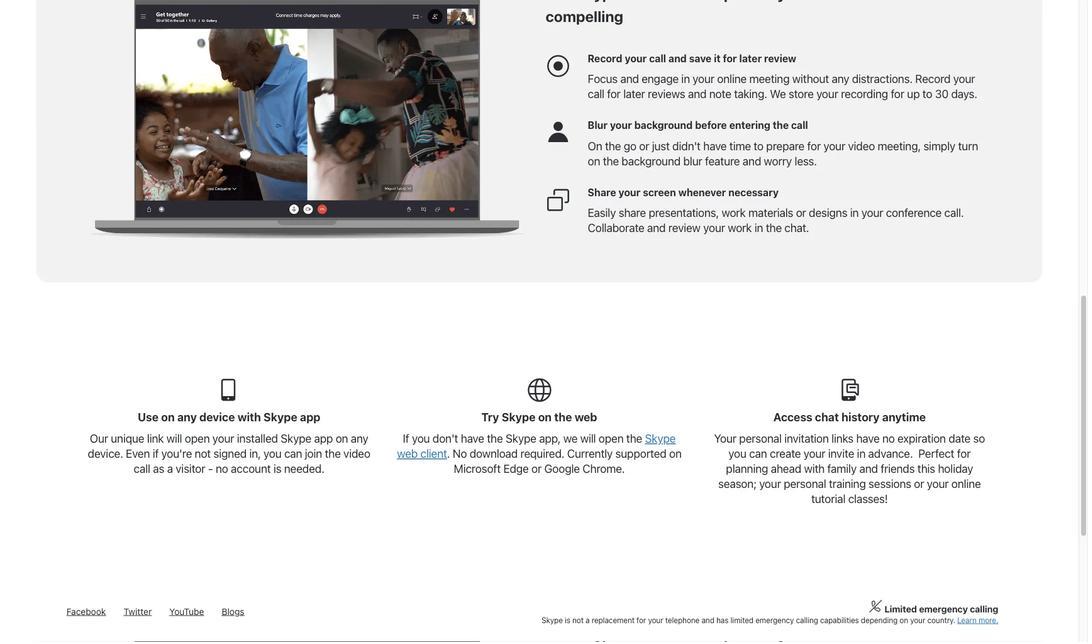 Task type: vqa. For each thing, say whether or not it's contained in the screenshot.
Get
no



Task type: describe. For each thing, give the bounding box(es) containing it.
your down 'presentations,'
[[704, 221, 726, 235]]

0 horizontal spatial any
[[177, 411, 197, 424]]

our
[[90, 432, 108, 446]]

no inside our unique link will open your installed skype app on any device. even if you're not signed in, you can join the video call as a visitor - no account is needed.
[[216, 462, 228, 476]]

use for use skype features to help make your video chats more compelling
[[546, 0, 573, 2]]

0 vertical spatial emergency
[[920, 604, 968, 615]]

the inside easily share presentations, work materials or designs in your conference call. collaborate and review your work in the chat.
[[766, 221, 782, 235]]

the up supported
[[627, 432, 643, 446]]

facebook link
[[67, 607, 106, 617]]

go
[[624, 139, 637, 153]]

note
[[710, 87, 732, 100]]

learn more. link
[[958, 616, 999, 625]]

to inside on the go or just didn't have time to prepare for your video meeting, simply turn on the background blur feature and worry less.
[[754, 139, 764, 153]]

use skype features to help make your video chats more compelling
[[546, 0, 933, 25]]

or inside your personal invitation links have no expiration date so you can create your invite in advance.  perfect for planning ahead with family and friends this holiday season; your personal training sessions or your online tutorial classes!
[[915, 478, 925, 491]]

telephone
[[666, 616, 700, 625]]

access
[[774, 411, 813, 424]]

chat.
[[785, 221, 810, 235]]

facebook
[[67, 607, 106, 617]]

2 will from the left
[[581, 432, 596, 446]]

twitter link
[[124, 607, 152, 617]]

easily share presentations, work materials or designs in your conference call. collaborate and review your work in the chat.
[[588, 206, 965, 235]]

designs
[[809, 206, 848, 220]]

blogs
[[222, 607, 245, 617]]

this
[[918, 462, 936, 476]]

expiration
[[898, 432, 947, 446]]

signed
[[214, 447, 247, 461]]

don't
[[433, 432, 458, 446]]

your inside use skype features to help make your video chats more compelling
[[778, 0, 810, 2]]

more
[[897, 0, 933, 2]]

your personal invitation links have no expiration date so you can create your invite in advance.  perfect for planning ahead with family and friends this holiday season; your personal training sessions or your online tutorial classes!
[[715, 432, 986, 506]]

use for use on any device with skype app
[[138, 411, 159, 424]]

record inside focus and engage in your online meeting without any distractions. record your call for later reviews and note taking. we store your recording for up to 30 days.
[[916, 72, 951, 85]]


[[838, 377, 863, 403]]

has
[[717, 616, 729, 625]]

youtube link
[[170, 607, 204, 617]]

skype up required.
[[506, 432, 537, 446]]

friends
[[881, 462, 915, 476]]

skype web client
[[397, 432, 676, 461]]

review inside easily share presentations, work materials or designs in your conference call. collaborate and review your work in the chat.
[[669, 221, 701, 235]]

0 vertical spatial background
[[635, 119, 693, 131]]

or inside on the go or just didn't have time to prepare for your video meeting, simply turn on the background blur feature and worry less.
[[640, 139, 650, 153]]

share
[[588, 187, 617, 199]]

2 open from the left
[[599, 432, 624, 446]]

blogs link
[[222, 607, 245, 617]]

required.
[[521, 447, 565, 461]]

on the go or just didn't have time to prepare for your video meeting, simply turn on the background blur feature and worry less.
[[588, 139, 979, 168]]


[[546, 120, 571, 145]]

make
[[737, 0, 775, 2]]

anytime​
[[883, 411, 926, 424]]

focus
[[588, 72, 618, 85]]

edge
[[504, 462, 529, 476]]

account
[[231, 462, 271, 476]]

skype inside our unique link will open your installed skype app on any device. even if you're not signed in, you can join the video call as a visitor - no account is needed.
[[281, 432, 312, 446]]

or inside easily share presentations, work materials or designs in your conference call. collaborate and review your work in the chat.
[[797, 206, 807, 220]]

help
[[703, 0, 733, 2]]

link
[[147, 432, 164, 446]]

device.
[[88, 447, 123, 461]]

youtube
[[170, 607, 204, 617]]

30
[[936, 87, 949, 100]]

no
[[453, 447, 467, 461]]

1 vertical spatial work
[[728, 221, 752, 235]]

installed
[[237, 432, 278, 446]]

your down save
[[693, 72, 715, 85]]

is inside our unique link will open your installed skype app on any device. even if you're not signed in, you can join the video call as a visitor - no account is needed.
[[274, 462, 282, 476]]

and inside easily share presentations, work materials or designs in your conference call. collaborate and review your work in the chat.
[[648, 221, 666, 235]]

engage
[[642, 72, 679, 85]]

you're
[[161, 447, 192, 461]]

you inside our unique link will open your installed skype app on any device. even if you're not signed in, you can join the video call as a visitor - no account is needed.
[[264, 447, 282, 461]]

before
[[696, 119, 727, 131]]

the up prepare
[[773, 119, 789, 131]]

0 horizontal spatial calling
[[797, 616, 819, 625]]

background inside on the go or just didn't have time to prepare for your video meeting, simply turn on the background blur feature and worry less.
[[622, 154, 681, 168]]

download
[[470, 447, 518, 461]]

your up go
[[610, 119, 632, 131]]

try
[[482, 411, 499, 424]]

unique
[[111, 432, 144, 446]]

more.
[[979, 616, 999, 625]]

call inside our unique link will open your installed skype app on any device. even if you're not signed in, you can join the video call as a visitor - no account is needed.
[[134, 462, 150, 476]]

even
[[126, 447, 150, 461]]

for inside your personal invitation links have no expiration date so you can create your invite in advance.  perfect for planning ahead with family and friends this holiday season; your personal training sessions or your online tutorial classes!
[[958, 447, 971, 461]]

classes!
[[849, 493, 889, 506]]

the left go
[[605, 139, 621, 153]]

share
[[619, 206, 646, 220]]

entering
[[730, 119, 771, 131]]

0 vertical spatial app
[[300, 411, 321, 424]]

prepare
[[767, 139, 805, 153]]

1 horizontal spatial you
[[412, 432, 430, 446]]

meeting on desktop device image
[[80, 0, 533, 239]]

season;
[[719, 478, 757, 491]]

training
[[830, 478, 866, 491]]

1 vertical spatial in
[[851, 206, 859, 220]]

for left up
[[891, 87, 905, 100]]

your up 'share'
[[619, 187, 641, 199]]

.
[[447, 447, 450, 461]]

on inside limited emergency calling skype is not a replacement for your telephone and has limited emergency calling capabilities depending on your country. learn more.
[[900, 616, 909, 625]]

currently
[[568, 447, 613, 461]]

as
[[153, 462, 164, 476]]

taking.
[[735, 87, 768, 100]]

ahead
[[771, 462, 802, 476]]

to inside use skype features to help make your video chats more compelling
[[685, 0, 700, 2]]


[[546, 53, 571, 78]]

just
[[652, 139, 670, 153]]

we
[[564, 432, 578, 446]]

have inside on the go or just didn't have time to prepare for your video meeting, simply turn on the background blur feature and worry less.
[[704, 139, 727, 153]]

blur
[[684, 154, 703, 168]]

app inside our unique link will open your installed skype app on any device. even if you're not signed in, you can join the video call as a visitor - no account is needed.
[[314, 432, 333, 446]]

and inside limited emergency calling skype is not a replacement for your telephone and has limited emergency calling capabilities depending on your country. learn more.
[[702, 616, 715, 625]]

limited
[[885, 604, 918, 615]]

and inside your personal invitation links have no expiration date so you can create your invite in advance.  perfect for planning ahead with family and friends this holiday season; your personal training sessions or your online tutorial classes!
[[860, 462, 878, 476]]

blur your background before entering the call
[[588, 119, 809, 131]]

for inside limited emergency calling skype is not a replacement for your telephone and has limited emergency calling capabilities depending on your country. learn more.
[[637, 616, 647, 625]]

holiday
[[939, 462, 974, 476]]

0 vertical spatial later
[[740, 52, 762, 64]]

skype inside use skype features to help make your video chats more compelling
[[576, 0, 621, 2]]

will inside our unique link will open your installed skype app on any device. even if you're not signed in, you can join the video call as a visitor - no account is needed.
[[167, 432, 182, 446]]

on inside . no download required. currently supported on microsoft edge or google chrome.
[[670, 447, 682, 461]]

a inside our unique link will open your installed skype app on any device. even if you're not signed in, you can join the video call as a visitor - no account is needed.
[[167, 462, 173, 476]]

use on any device with skype app
[[138, 411, 321, 424]]

chats
[[855, 0, 894, 2]]

depending
[[862, 616, 898, 625]]

web inside skype web client
[[397, 447, 418, 461]]

family
[[828, 462, 857, 476]]

if you don't have the skype app, we will open the
[[403, 432, 645, 446]]

and inside on the go or just didn't have time to prepare for your video meeting, simply turn on the background blur feature and worry less.
[[743, 154, 762, 168]]

your down without
[[817, 87, 839, 100]]

less.
[[795, 154, 818, 168]]

meeting
[[750, 72, 790, 85]]

0 horizontal spatial have
[[461, 432, 485, 446]]

on inside our unique link will open your installed skype app on any device. even if you're not signed in, you can join the video call as a visitor - no account is needed.
[[336, 432, 348, 446]]

not inside limited emergency calling skype is not a replacement for your telephone and has limited emergency calling capabilities depending on your country. learn more.
[[573, 616, 584, 625]]

focus and engage in your online meeting without any distractions. record your call for later reviews and note taking. we store your recording for up to 30 days.
[[588, 72, 978, 100]]

1 horizontal spatial web
[[575, 411, 598, 424]]



Task type: locate. For each thing, give the bounding box(es) containing it.
video inside use skype features to help make your video chats more compelling
[[813, 0, 851, 2]]

days.
[[952, 87, 978, 100]]

1 vertical spatial a
[[586, 616, 590, 625]]

have inside your personal invitation links have no expiration date so you can create your invite in advance.  perfect for planning ahead with family and friends this holiday season; your personal training sessions or your online tutorial classes!
[[857, 432, 880, 446]]

in down record your call and save it for later review
[[682, 72, 690, 85]]

use up 'link'
[[138, 411, 159, 424]]

can inside your personal invitation links have no expiration date so you can create your invite in advance.  perfect for planning ahead with family and friends this holiday season; your personal training sessions or your online tutorial classes!
[[750, 447, 768, 461]]

0 vertical spatial web
[[575, 411, 598, 424]]

store
[[789, 87, 814, 100]]


[[217, 377, 242, 403]]

2 vertical spatial any
[[351, 432, 369, 446]]

0 horizontal spatial emergency
[[756, 616, 795, 625]]

1 horizontal spatial record
[[916, 72, 951, 85]]

1 vertical spatial online
[[952, 478, 982, 491]]

any inside focus and engage in your online meeting without any distractions. record your call for later reviews and note taking. we store your recording for up to 30 days.
[[832, 72, 850, 85]]

for
[[723, 52, 737, 64], [608, 87, 621, 100], [891, 87, 905, 100], [808, 139, 821, 153], [958, 447, 971, 461], [637, 616, 647, 625]]

background up just
[[635, 119, 693, 131]]

online
[[718, 72, 747, 85], [952, 478, 982, 491]]

feature
[[706, 154, 740, 168]]

can inside our unique link will open your installed skype app on any device. even if you're not signed in, you can join the video call as a visitor - no account is needed.
[[284, 447, 302, 461]]

with
[[238, 411, 261, 424], [805, 462, 825, 476]]

on inside on the go or just didn't have time to prepare for your video meeting, simply turn on the background blur feature and worry less.
[[588, 154, 601, 168]]

0 horizontal spatial with
[[238, 411, 261, 424]]

2 horizontal spatial have
[[857, 432, 880, 446]]

background down just
[[622, 154, 681, 168]]

your down ahead
[[760, 478, 782, 491]]

1 can from the left
[[284, 447, 302, 461]]

is
[[274, 462, 282, 476], [565, 616, 571, 625]]

main content containing 
[[0, 0, 1079, 570]]

you right if
[[412, 432, 430, 446]]

will up you're
[[167, 432, 182, 446]]

2 vertical spatial to
[[754, 139, 764, 153]]

skype up installed
[[264, 411, 298, 424]]

can up needed.
[[284, 447, 302, 461]]

a inside limited emergency calling skype is not a replacement for your telephone and has limited emergency calling capabilities depending on your country. learn more.
[[586, 616, 590, 625]]

have
[[704, 139, 727, 153], [461, 432, 485, 446], [857, 432, 880, 446]]

and left has
[[702, 616, 715, 625]]

1 horizontal spatial review
[[765, 52, 797, 64]]

1 horizontal spatial no
[[883, 432, 895, 446]]

and right focus
[[621, 72, 639, 85]]

video left meeting,
[[849, 139, 876, 153]]

2 vertical spatial in
[[755, 221, 764, 235]]

video inside on the go or just didn't have time to prepare for your video meeting, simply turn on the background blur feature and worry less.
[[849, 139, 876, 153]]

microsoft
[[454, 462, 501, 476]]

for inside on the go or just didn't have time to prepare for your video meeting, simply turn on the background blur feature and worry less.
[[808, 139, 821, 153]]

your up engage
[[625, 52, 647, 64]]

later up meeting
[[740, 52, 762, 64]]

will
[[167, 432, 182, 446], [581, 432, 596, 446]]

can up "planning"
[[750, 447, 768, 461]]

1 horizontal spatial personal
[[784, 478, 827, 491]]

work down necessary
[[722, 206, 746, 220]]

any up recording at the right top
[[832, 72, 850, 85]]

1 vertical spatial is
[[565, 616, 571, 625]]

planning
[[727, 462, 769, 476]]

the inside our unique link will open your installed skype app on any device. even if you're not signed in, you can join the video call as a visitor - no account is needed.
[[325, 447, 341, 461]]

needed.
[[284, 462, 325, 476]]

0 horizontal spatial online
[[718, 72, 747, 85]]

limited emergency calling skype is not a replacement for your telephone and has limited emergency calling capabilities depending on your country. learn more.
[[542, 604, 999, 625]]

1 horizontal spatial in
[[755, 221, 764, 235]]

record up focus
[[588, 52, 623, 64]]

review down 'presentations,'
[[669, 221, 701, 235]]

tutorial
[[812, 493, 846, 506]]

online inside focus and engage in your online meeting without any distractions. record your call for later reviews and note taking. we store your recording for up to 30 days.
[[718, 72, 747, 85]]

0 horizontal spatial personal
[[740, 432, 782, 446]]

2 vertical spatial video
[[344, 447, 371, 461]]

0 horizontal spatial can
[[284, 447, 302, 461]]

reviews
[[648, 87, 686, 100]]

to right up
[[923, 87, 933, 100]]

0 vertical spatial any
[[832, 72, 850, 85]]

presentations,
[[649, 206, 719, 220]]

your inside on the go or just didn't have time to prepare for your video meeting, simply turn on the background blur feature and worry less.
[[824, 139, 846, 153]]

is right account
[[274, 462, 282, 476]]

for down the date
[[958, 447, 971, 461]]

supported
[[616, 447, 667, 461]]

collaborate
[[588, 221, 645, 235]]

share your screen whenever necessary
[[588, 187, 779, 199]]

up
[[908, 87, 920, 100]]

record up 30
[[916, 72, 951, 85]]

or inside . no download required. currently supported on microsoft edge or google chrome.
[[532, 462, 542, 476]]

1 will from the left
[[167, 432, 182, 446]]

to inside focus and engage in your online meeting without any distractions. record your call for later reviews and note taking. we store your recording for up to 30 days.
[[923, 87, 933, 100]]

personal down ahead
[[784, 478, 827, 491]]

to
[[685, 0, 700, 2], [923, 87, 933, 100], [754, 139, 764, 153]]

not inside our unique link will open your installed skype app on any device. even if you're not signed in, you can join the video call as a visitor - no account is needed.
[[195, 447, 211, 461]]

2 can from the left
[[750, 447, 768, 461]]

call down focus
[[588, 87, 605, 100]]

video left the chats
[[813, 0, 851, 2]]

. no download required. currently supported on microsoft edge or google chrome.
[[447, 447, 682, 476]]

can
[[284, 447, 302, 461], [750, 447, 768, 461]]

0 vertical spatial video
[[813, 0, 851, 2]]

or up chat.
[[797, 206, 807, 220]]

device
[[200, 411, 235, 424]]

0 horizontal spatial you
[[264, 447, 282, 461]]

0 horizontal spatial not
[[195, 447, 211, 461]]

1 vertical spatial video
[[849, 139, 876, 153]]

any inside our unique link will open your installed skype app on any device. even if you're not signed in, you can join the video call as a visitor - no account is needed.
[[351, 432, 369, 446]]

open up you're
[[185, 432, 210, 446]]

conference
[[887, 206, 942, 220]]

video right the join
[[344, 447, 371, 461]]

the down materials
[[766, 221, 782, 235]]

main content
[[0, 0, 1079, 570]]

0 vertical spatial personal
[[740, 432, 782, 446]]

2 horizontal spatial to
[[923, 87, 933, 100]]

compelling
[[546, 7, 624, 25]]

1 vertical spatial later
[[624, 87, 646, 100]]

1 horizontal spatial use
[[546, 0, 573, 2]]

is inside limited emergency calling skype is not a replacement for your telephone and has limited emergency calling capabilities depending on your country. learn more.
[[565, 616, 571, 625]]

your right make on the right top
[[778, 0, 810, 2]]

google
[[545, 462, 580, 476]]

your left conference
[[862, 206, 884, 220]]

calling left capabilities
[[797, 616, 819, 625]]

replacement
[[592, 616, 635, 625]]

1 horizontal spatial is
[[565, 616, 571, 625]]

0 horizontal spatial no
[[216, 462, 228, 476]]

0 horizontal spatial review
[[669, 221, 701, 235]]

is left replacement in the bottom of the page
[[565, 616, 571, 625]]

will up currently
[[581, 432, 596, 446]]

your left telephone
[[649, 616, 664, 625]]

history
[[842, 411, 880, 424]]

emergency
[[920, 604, 968, 615], [756, 616, 795, 625]]

links
[[832, 432, 854, 446]]

skype inside limited emergency calling skype is not a replacement for your telephone and has limited emergency calling capabilities depending on your country. learn more.
[[542, 616, 563, 625]]

for right it at the top
[[723, 52, 737, 64]]

your up signed
[[213, 432, 234, 446]]

skype inside skype web client
[[645, 432, 676, 446]]

emergency up country.
[[920, 604, 968, 615]]

open up currently
[[599, 432, 624, 446]]

0 horizontal spatial to
[[685, 0, 700, 2]]

1 vertical spatial emergency
[[756, 616, 795, 625]]

0 vertical spatial with
[[238, 411, 261, 424]]

0 vertical spatial to
[[685, 0, 700, 2]]

video
[[813, 0, 851, 2], [849, 139, 876, 153], [344, 447, 371, 461]]

0 horizontal spatial a
[[167, 462, 173, 476]]

0 horizontal spatial use
[[138, 411, 159, 424]]

date
[[949, 432, 971, 446]]

call up prepare
[[792, 119, 809, 131]]

0 vertical spatial not
[[195, 447, 211, 461]]

simply
[[924, 139, 956, 153]]

in down materials
[[755, 221, 764, 235]]

and left note
[[688, 87, 707, 100]]

use inside use skype features to help make your video chats more compelling
[[546, 0, 573, 2]]

and down 'presentations,'
[[648, 221, 666, 235]]

0 horizontal spatial open
[[185, 432, 210, 446]]

to left help
[[685, 0, 700, 2]]

perfect
[[919, 447, 955, 461]]

not left replacement in the bottom of the page
[[573, 616, 584, 625]]

it
[[714, 52, 721, 64]]

later down engage
[[624, 87, 646, 100]]

call inside focus and engage in your online meeting without any distractions. record your call for later reviews and note taking. we store your recording for up to 30 days.
[[588, 87, 605, 100]]

1 vertical spatial calling
[[797, 616, 819, 625]]

on
[[588, 154, 601, 168], [161, 411, 175, 424], [539, 411, 552, 424], [336, 432, 348, 446], [670, 447, 682, 461], [900, 616, 909, 625]]

2 horizontal spatial any
[[832, 72, 850, 85]]

for up less. on the right
[[808, 139, 821, 153]]

on
[[588, 139, 603, 153]]

for right replacement in the bottom of the page
[[637, 616, 647, 625]]

1 vertical spatial app
[[314, 432, 333, 446]]

the up 'we'
[[555, 411, 572, 424]]

1 vertical spatial any
[[177, 411, 197, 424]]

web down if
[[397, 447, 418, 461]]

you inside your personal invitation links have no expiration date so you can create your invite in advance.  perfect for planning ahead with family and friends this holiday season; your personal training sessions or your online tutorial classes!
[[729, 447, 747, 461]]

1 vertical spatial with
[[805, 462, 825, 476]]

time
[[730, 139, 751, 153]]

0 vertical spatial record
[[588, 52, 623, 64]]

your inside our unique link will open your installed skype app on any device. even if you're not signed in, you can join the video call as a visitor - no account is needed.
[[213, 432, 234, 446]]

1 horizontal spatial will
[[581, 432, 596, 446]]

a right 'as'
[[167, 462, 173, 476]]

call down "even"
[[134, 462, 150, 476]]

0 vertical spatial no
[[883, 432, 895, 446]]

save
[[690, 52, 712, 64]]

the right the join
[[325, 447, 341, 461]]

1 vertical spatial review
[[669, 221, 701, 235]]


[[546, 188, 571, 213]]

you right in,
[[264, 447, 282, 461]]

2 horizontal spatial in
[[851, 206, 859, 220]]

0 horizontal spatial record
[[588, 52, 623, 64]]

0 horizontal spatial later
[[624, 87, 646, 100]]

and down time
[[743, 154, 762, 168]]

the up download
[[487, 432, 503, 446]]

calling
[[971, 604, 999, 615], [797, 616, 819, 625]]

1 horizontal spatial a
[[586, 616, 590, 625]]

1 open from the left
[[185, 432, 210, 446]]

call
[[650, 52, 667, 64], [588, 87, 605, 100], [792, 119, 809, 131], [134, 462, 150, 476]]

chat
[[816, 411, 840, 424]]

you
[[412, 432, 430, 446], [264, 447, 282, 461], [729, 447, 747, 461]]

capabilities
[[821, 616, 860, 625]]

open inside our unique link will open your installed skype app on any device. even if you're not signed in, you can join the video call as a visitor - no account is needed.
[[185, 432, 210, 446]]

didn't
[[673, 139, 701, 153]]

1 horizontal spatial open
[[599, 432, 624, 446]]

skype left replacement in the bottom of the page
[[542, 616, 563, 625]]

1 horizontal spatial later
[[740, 52, 762, 64]]

emergency right limited
[[756, 616, 795, 625]]

worry
[[764, 154, 792, 168]]

online down the holiday
[[952, 478, 982, 491]]

visitor
[[176, 462, 205, 476]]

1 horizontal spatial not
[[573, 616, 584, 625]]

online inside your personal invitation links have no expiration date so you can create your invite in advance.  perfect for planning ahead with family and friends this holiday season; your personal training sessions or your online tutorial classes!
[[952, 478, 982, 491]]

0 horizontal spatial in
[[682, 72, 690, 85]]

to right time
[[754, 139, 764, 153]]

without
[[793, 72, 830, 85]]

the up 'share'
[[603, 154, 619, 168]]

materials
[[749, 206, 794, 220]]

0 horizontal spatial web
[[397, 447, 418, 461]]

web up 'we'
[[575, 411, 598, 424]]

your down the this
[[928, 478, 949, 491]]

in right designs in the top of the page
[[851, 206, 859, 220]]

in,
[[250, 447, 261, 461]]

skype up the join
[[281, 432, 312, 446]]

your
[[778, 0, 810, 2], [625, 52, 647, 64], [693, 72, 715, 85], [954, 72, 976, 85], [817, 87, 839, 100], [610, 119, 632, 131], [824, 139, 846, 153], [619, 187, 641, 199], [862, 206, 884, 220], [704, 221, 726, 235], [213, 432, 234, 446], [804, 447, 826, 461], [760, 478, 782, 491], [928, 478, 949, 491], [649, 616, 664, 625], [911, 616, 926, 625]]

no down anytime​
[[883, 432, 895, 446]]

your right prepare
[[824, 139, 846, 153]]

no right -
[[216, 462, 228, 476]]

we
[[770, 87, 786, 100]]

no inside your personal invitation links have no expiration date so you can create your invite in advance.  perfect for planning ahead with family and friends this holiday season; your personal training sessions or your online tutorial classes!
[[883, 432, 895, 446]]

1 vertical spatial no
[[216, 462, 228, 476]]

have down history
[[857, 432, 880, 446]]

later inside focus and engage in your online meeting without any distractions. record your call for later reviews and note taking. we store your recording for up to 30 days.
[[624, 87, 646, 100]]

video inside our unique link will open your installed skype app on any device. even if you're not signed in, you can join the video call as a visitor - no account is needed.
[[344, 447, 371, 461]]

or
[[640, 139, 650, 153], [797, 206, 807, 220], [532, 462, 542, 476], [915, 478, 925, 491]]

0 vertical spatial online
[[718, 72, 747, 85]]

2 horizontal spatial you
[[729, 447, 747, 461]]

1 horizontal spatial any
[[351, 432, 369, 446]]

and
[[669, 52, 687, 64], [621, 72, 639, 85], [688, 87, 707, 100], [743, 154, 762, 168], [648, 221, 666, 235], [860, 462, 878, 476], [702, 616, 715, 625]]

use
[[546, 0, 573, 2], [138, 411, 159, 424]]

with left "family"
[[805, 462, 825, 476]]

skype up if you don't have the skype app, we will open the
[[502, 411, 536, 424]]

1 horizontal spatial can
[[750, 447, 768, 461]]

access chat history anytime​
[[774, 411, 926, 424]]

for down focus
[[608, 87, 621, 100]]

or down the this
[[915, 478, 925, 491]]

skype
[[576, 0, 621, 2], [264, 411, 298, 424], [502, 411, 536, 424], [281, 432, 312, 446], [506, 432, 537, 446], [645, 432, 676, 446], [542, 616, 563, 625]]

0 horizontal spatial is
[[274, 462, 282, 476]]

any left if
[[351, 432, 369, 446]]

not up -
[[195, 447, 211, 461]]

your down invitation
[[804, 447, 826, 461]]

0 vertical spatial in
[[682, 72, 690, 85]]

review
[[765, 52, 797, 64], [669, 221, 701, 235]]

0 vertical spatial calling
[[971, 604, 999, 615]]

in inside focus and engage in your online meeting without any distractions. record your call for later reviews and note taking. we store your recording for up to 30 days.
[[682, 72, 690, 85]]

1 horizontal spatial have
[[704, 139, 727, 153]]

have up no
[[461, 432, 485, 446]]

features
[[624, 0, 682, 2]]

1 horizontal spatial emergency
[[920, 604, 968, 615]]

1 vertical spatial personal
[[784, 478, 827, 491]]

0 vertical spatial review
[[765, 52, 797, 64]]

country.
[[928, 616, 956, 625]]

our unique link will open your installed skype app on any device. even if you're not signed in, you can join the video call as a visitor - no account is needed.
[[88, 432, 371, 476]]

0 vertical spatial work
[[722, 206, 746, 220]]


[[527, 377, 552, 403]]

your up days. in the right top of the page
[[954, 72, 976, 85]]

online up note
[[718, 72, 747, 85]]

1 horizontal spatial online
[[952, 478, 982, 491]]

1 horizontal spatial calling
[[971, 604, 999, 615]]

work down materials
[[728, 221, 752, 235]]

1 vertical spatial use
[[138, 411, 159, 424]]

background
[[635, 119, 693, 131], [622, 154, 681, 168]]

0 vertical spatial is
[[274, 462, 282, 476]]

or down required.
[[532, 462, 542, 476]]

or right go
[[640, 139, 650, 153]]

1 vertical spatial to
[[923, 87, 933, 100]]

if
[[153, 447, 159, 461]]

any left device
[[177, 411, 197, 424]]

create
[[770, 447, 801, 461]]

use up compelling
[[546, 0, 573, 2]]

1 horizontal spatial with
[[805, 462, 825, 476]]

1 vertical spatial not
[[573, 616, 584, 625]]

with up installed
[[238, 411, 261, 424]]

1 horizontal spatial to
[[754, 139, 764, 153]]

later
[[740, 52, 762, 64], [624, 87, 646, 100]]

0 vertical spatial use
[[546, 0, 573, 2]]

client
[[421, 447, 447, 461]]

1 vertical spatial web
[[397, 447, 418, 461]]

distractions.
[[853, 72, 913, 85]]

so
[[974, 432, 986, 446]]

a left replacement in the bottom of the page
[[586, 616, 590, 625]]

not
[[195, 447, 211, 461], [573, 616, 584, 625]]

1 vertical spatial background
[[622, 154, 681, 168]]

1 vertical spatial record
[[916, 72, 951, 85]]

0 horizontal spatial will
[[167, 432, 182, 446]]

and left save
[[669, 52, 687, 64]]

0 vertical spatial a
[[167, 462, 173, 476]]

personal up create
[[740, 432, 782, 446]]

skype up supported
[[645, 432, 676, 446]]

your down 'limited'
[[911, 616, 926, 625]]

with inside your personal invitation links have no expiration date so you can create your invite in advance.  perfect for planning ahead with family and friends this holiday season; your personal training sessions or your online tutorial classes!
[[805, 462, 825, 476]]

call up engage
[[650, 52, 667, 64]]



